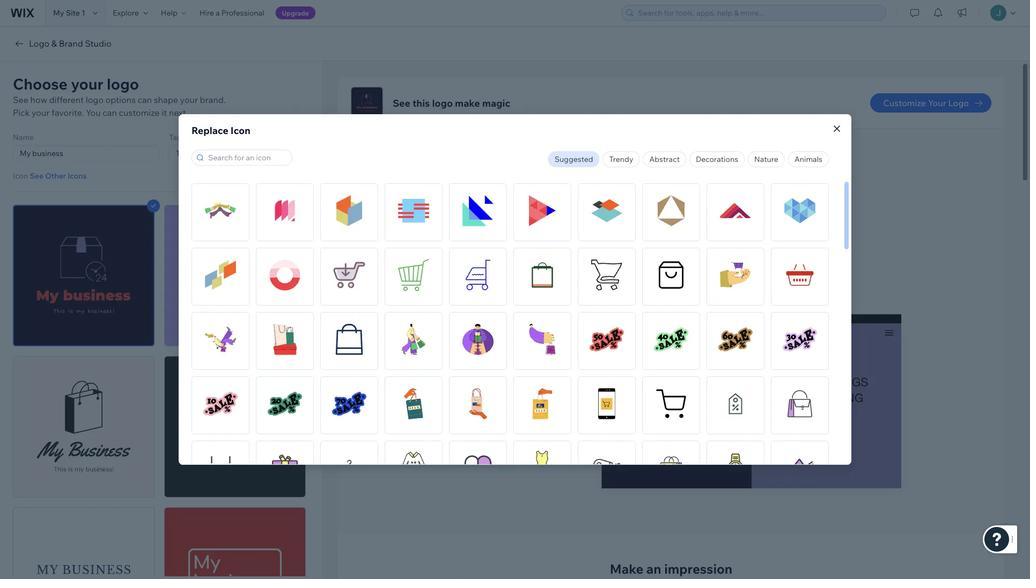 Task type: describe. For each thing, give the bounding box(es) containing it.
your
[[928, 98, 946, 108]]

name
[[13, 132, 34, 142]]

next.
[[169, 107, 188, 118]]

trendy
[[609, 155, 633, 164]]

pick
[[13, 107, 30, 118]]

different
[[49, 94, 84, 105]]

1 vertical spatial icon
[[13, 171, 28, 181]]

logo for use
[[648, 155, 676, 171]]

decorations
[[696, 155, 738, 164]]

Search for an icon field
[[205, 150, 289, 165]]

customize your logo button
[[870, 93, 991, 113]]

logo for choose
[[107, 74, 139, 93]]

impression
[[664, 561, 732, 577]]

replace icon
[[192, 124, 250, 136]]

icons
[[68, 171, 87, 181]]

2 horizontal spatial see
[[393, 97, 410, 109]]

hire a professional
[[199, 8, 264, 17]]

customize
[[119, 107, 160, 118]]

abstract
[[649, 155, 680, 164]]

hire
[[199, 8, 214, 17]]

explore
[[113, 8, 139, 17]]

upgrade button
[[275, 6, 315, 19]]

my
[[53, 8, 64, 17]]

tagline
[[169, 132, 194, 142]]

0 vertical spatial logo
[[29, 38, 49, 49]]

make an impression
[[610, 561, 732, 577]]

options
[[105, 94, 136, 105]]

hire a professional link
[[193, 0, 271, 26]]

upgrade
[[282, 9, 309, 17]]

magic
[[482, 97, 510, 109]]

0 vertical spatial icon
[[231, 124, 250, 136]]

studio
[[85, 38, 111, 49]]

shape
[[154, 94, 178, 105]]

make
[[455, 97, 480, 109]]

use your logo everywhere add it to your website for a fully branded look
[[579, 155, 763, 182]]

a inside use your logo everywhere add it to your website for a fully branded look
[[683, 172, 688, 182]]

favorite.
[[51, 107, 84, 118]]

see other icons button
[[30, 171, 87, 181]]

fully
[[690, 172, 707, 182]]



Task type: vqa. For each thing, say whether or not it's contained in the screenshot.
THE USE
yes



Task type: locate. For each thing, give the bounding box(es) containing it.
icon
[[231, 124, 250, 136], [13, 171, 28, 181]]

other
[[45, 171, 66, 181]]

look
[[745, 172, 763, 182]]

0 vertical spatial it
[[162, 107, 167, 118]]

a right hire
[[216, 8, 220, 17]]

it inside choose your logo see how different logo options can shape your brand. pick your favorite. you can customize it next.
[[162, 107, 167, 118]]

to
[[606, 172, 614, 182]]

Search for tools, apps, help & more... field
[[635, 5, 882, 20]]

1 horizontal spatial see
[[30, 171, 43, 181]]

customize
[[883, 98, 926, 108]]

this
[[413, 97, 430, 109]]

see up pick
[[13, 94, 28, 105]]

it left to
[[598, 172, 604, 182]]

0 horizontal spatial icon
[[13, 171, 28, 181]]

logo left &
[[29, 38, 49, 49]]

1 horizontal spatial a
[[683, 172, 688, 182]]

my site 1
[[53, 8, 85, 17]]

a right "for"
[[683, 172, 688, 182]]

1 horizontal spatial logo
[[948, 98, 969, 108]]

0 horizontal spatial a
[[216, 8, 220, 17]]

how
[[30, 94, 47, 105]]

see inside choose your logo see how different logo options can shape your brand. pick your favorite. you can customize it next.
[[13, 94, 28, 105]]

use
[[591, 155, 615, 171]]

your down how
[[32, 107, 50, 118]]

1 horizontal spatial it
[[598, 172, 604, 182]]

icon left other
[[13, 171, 28, 181]]

help
[[161, 8, 177, 17]]

1 vertical spatial can
[[103, 107, 117, 118]]

&
[[51, 38, 57, 49]]

your
[[71, 74, 103, 93], [180, 94, 198, 105], [32, 107, 50, 118], [618, 155, 645, 171], [616, 172, 634, 182]]

customize your logo
[[883, 98, 969, 108]]

for
[[670, 172, 681, 182]]

see this logo make magic
[[393, 97, 510, 109]]

choose your logo see how different logo options can shape your brand. pick your favorite. you can customize it next.
[[13, 74, 226, 118]]

site
[[66, 8, 80, 17]]

replace
[[192, 124, 228, 136]]

add
[[579, 172, 596, 182]]

logo inside use your logo everywhere add it to your website for a fully branded look
[[648, 155, 676, 171]]

choose
[[13, 74, 68, 93]]

logo up options
[[107, 74, 139, 93]]

logo for see
[[432, 97, 453, 109]]

logo
[[107, 74, 139, 93], [86, 94, 104, 105], [432, 97, 453, 109], [648, 155, 676, 171]]

0 vertical spatial can
[[138, 94, 152, 105]]

1
[[82, 8, 85, 17]]

professional
[[221, 8, 264, 17]]

branded
[[709, 172, 744, 182]]

logo & brand studio
[[29, 38, 111, 49]]

your up website
[[618, 155, 645, 171]]

0 horizontal spatial see
[[13, 94, 28, 105]]

brand
[[59, 38, 83, 49]]

can right you
[[103, 107, 117, 118]]

icon see other icons
[[13, 171, 87, 181]]

can
[[138, 94, 152, 105], [103, 107, 117, 118]]

0 horizontal spatial it
[[162, 107, 167, 118]]

1 vertical spatial logo
[[948, 98, 969, 108]]

make
[[610, 561, 643, 577]]

logo up website
[[648, 155, 676, 171]]

suggested
[[555, 155, 593, 164]]

None field
[[17, 146, 156, 161], [173, 146, 312, 161], [17, 146, 156, 161], [173, 146, 312, 161]]

website
[[636, 172, 668, 182]]

logo & brand studio button
[[13, 37, 111, 50]]

1 vertical spatial it
[[598, 172, 604, 182]]

logo right this
[[432, 97, 453, 109]]

logo up you
[[86, 94, 104, 105]]

0 horizontal spatial can
[[103, 107, 117, 118]]

everywhere
[[679, 155, 751, 171]]

can up "customize"
[[138, 94, 152, 105]]

1 vertical spatial a
[[683, 172, 688, 182]]

an
[[646, 561, 661, 577]]

see
[[13, 94, 28, 105], [393, 97, 410, 109], [30, 171, 43, 181]]

brand.
[[200, 94, 226, 105]]

your right to
[[616, 172, 634, 182]]

see left this
[[393, 97, 410, 109]]

your up different
[[71, 74, 103, 93]]

0 vertical spatial a
[[216, 8, 220, 17]]

see left other
[[30, 171, 43, 181]]

it
[[162, 107, 167, 118], [598, 172, 604, 182]]

it down shape
[[162, 107, 167, 118]]

1 horizontal spatial can
[[138, 94, 152, 105]]

logo
[[29, 38, 49, 49], [948, 98, 969, 108]]

nature
[[754, 155, 778, 164]]

logo right your
[[948, 98, 969, 108]]

0 horizontal spatial logo
[[29, 38, 49, 49]]

animals
[[794, 155, 822, 164]]

your up next.
[[180, 94, 198, 105]]

it inside use your logo everywhere add it to your website for a fully branded look
[[598, 172, 604, 182]]

a
[[216, 8, 220, 17], [683, 172, 688, 182]]

help button
[[154, 0, 193, 26]]

icon up search for an icon field
[[231, 124, 250, 136]]

you
[[86, 107, 101, 118]]

1 horizontal spatial icon
[[231, 124, 250, 136]]



